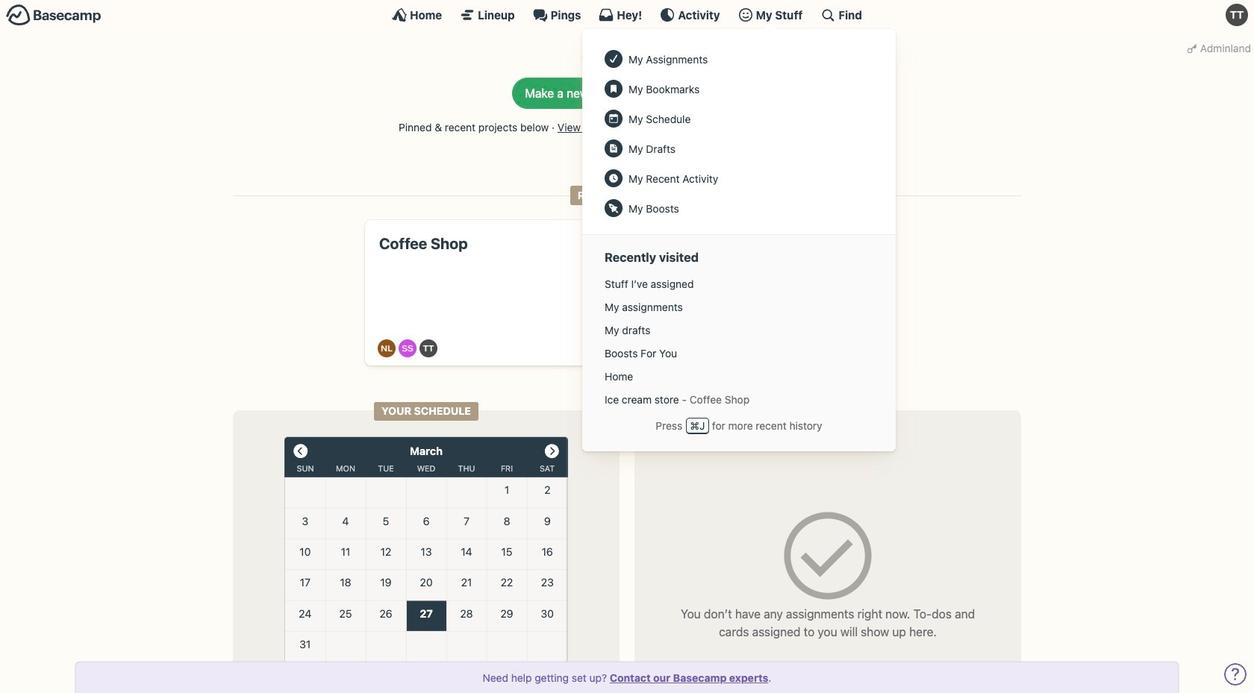 Task type: describe. For each thing, give the bounding box(es) containing it.
terry turtle image
[[1226, 4, 1249, 26]]

main element
[[0, 0, 1255, 452]]

cheryl walters image
[[658, 340, 676, 358]]

annie bryan image
[[643, 340, 661, 358]]

recently visited pages element
[[598, 273, 881, 412]]



Task type: locate. For each thing, give the bounding box(es) containing it.
terry turtle image
[[420, 340, 438, 358]]

sarah silvers image
[[399, 340, 417, 358]]

natalie lubich image
[[378, 340, 396, 358]]

my stuff element
[[598, 44, 881, 223]]

switch accounts image
[[6, 4, 102, 27]]

jared davis image
[[673, 340, 690, 358]]

keyboard shortcut: ⌘ + / image
[[821, 7, 836, 22]]



Task type: vqa. For each thing, say whether or not it's contained in the screenshot.
MAIN "element"
yes



